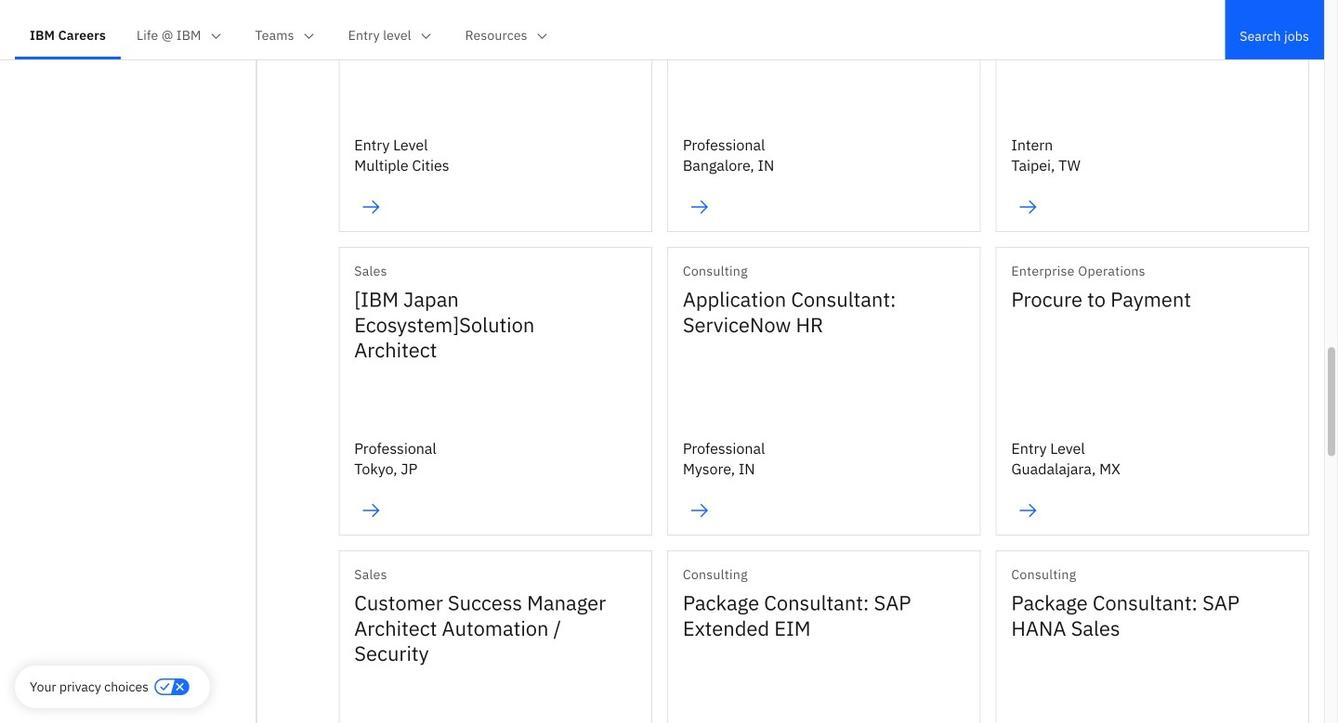 Task type: describe. For each thing, give the bounding box(es) containing it.
your privacy choices element
[[30, 677, 149, 698]]



Task type: vqa. For each thing, say whether or not it's contained in the screenshot.
let's talk element
no



